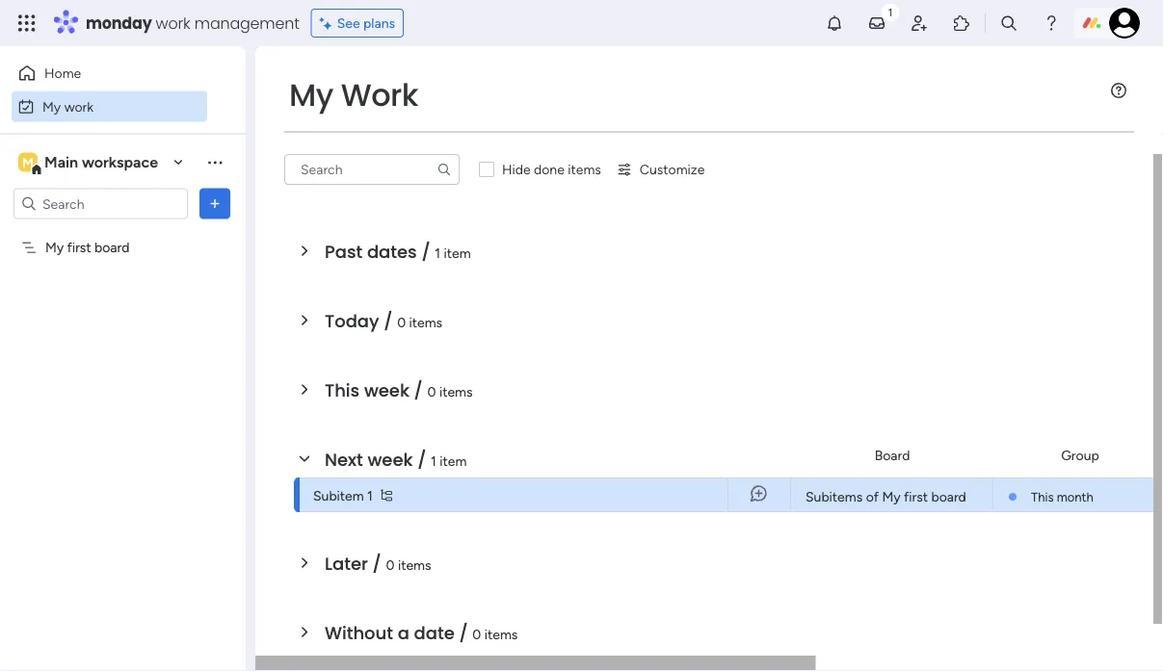 Task type: describe. For each thing, give the bounding box(es) containing it.
items inside later / 0 items
[[398, 557, 431, 573]]

invite members image
[[910, 13, 929, 33]]

week for next
[[368, 448, 413, 472]]

0 inside today / 0 items
[[397, 314, 406, 331]]

my work button
[[12, 91, 207, 122]]

my for my work
[[42, 98, 61, 115]]

/ right date
[[459, 621, 468, 646]]

home button
[[12, 58, 207, 89]]

later
[[325, 552, 368, 576]]

subitem
[[313, 488, 364, 504]]

board inside list box
[[95, 240, 130, 256]]

items right done
[[568, 161, 601, 178]]

done
[[534, 161, 565, 178]]

0 inside "without a date / 0 items"
[[473, 626, 481, 643]]

a
[[398, 621, 409, 646]]

my right of at the right of the page
[[882, 489, 901, 506]]

item for past dates /
[[444, 245, 471, 261]]

1 vertical spatial board
[[931, 489, 967, 506]]

Search in workspace field
[[40, 193, 161, 215]]

subitem 1
[[313, 488, 373, 504]]

my for my first board
[[45, 240, 64, 256]]

workspace
[[82, 153, 158, 172]]

customize
[[640, 161, 705, 178]]

items inside today / 0 items
[[409, 314, 443, 331]]

subitems of my first board link
[[803, 479, 981, 514]]

of
[[866, 489, 879, 506]]

search everything image
[[1000, 13, 1019, 33]]

this for month
[[1031, 490, 1054, 505]]

1 image
[[882, 1, 899, 23]]

Filter dashboard by text search field
[[284, 154, 460, 185]]

my first board list box
[[0, 227, 246, 524]]

later / 0 items
[[325, 552, 431, 576]]

/ down this week / 0 items
[[417, 448, 426, 472]]

my work
[[42, 98, 94, 115]]

notifications image
[[825, 13, 844, 33]]

date
[[414, 621, 455, 646]]

/ up next week / 1 item
[[414, 378, 423, 403]]

work for monday
[[156, 12, 190, 34]]

home
[[44, 65, 81, 81]]

today / 0 items
[[325, 309, 443, 333]]

help image
[[1042, 13, 1061, 33]]

subitems of my first board
[[806, 489, 967, 506]]



Task type: locate. For each thing, give the bounding box(es) containing it.
week
[[364, 378, 410, 403], [368, 448, 413, 472]]

see plans button
[[311, 9, 404, 38]]

0 horizontal spatial first
[[67, 240, 91, 256]]

apps image
[[952, 13, 972, 33]]

this for week
[[325, 378, 360, 403]]

next
[[325, 448, 363, 472]]

my first board
[[45, 240, 130, 256]]

john smith image
[[1109, 8, 1140, 39]]

0 horizontal spatial work
[[64, 98, 94, 115]]

first inside the my first board list box
[[67, 240, 91, 256]]

week up v2 subitems open icon
[[368, 448, 413, 472]]

0 inside this week / 0 items
[[427, 384, 436, 400]]

None search field
[[284, 154, 460, 185]]

0 vertical spatial 1
[[435, 245, 441, 261]]

1 horizontal spatial first
[[904, 489, 928, 506]]

work
[[156, 12, 190, 34], [64, 98, 94, 115]]

0 right later
[[386, 557, 395, 573]]

1 right 'dates'
[[435, 245, 441, 261]]

first
[[67, 240, 91, 256], [904, 489, 928, 506]]

group
[[1061, 448, 1100, 464]]

1 horizontal spatial board
[[931, 489, 967, 506]]

/ right 'today'
[[384, 309, 393, 333]]

my inside list box
[[45, 240, 64, 256]]

/ right later
[[373, 552, 382, 576]]

1 vertical spatial 1
[[431, 453, 437, 469]]

1 horizontal spatial work
[[156, 12, 190, 34]]

items right later
[[398, 557, 431, 573]]

1 inside 'past dates / 1 item'
[[435, 245, 441, 261]]

1 vertical spatial item
[[440, 453, 467, 469]]

0 vertical spatial board
[[95, 240, 130, 256]]

week down today / 0 items
[[364, 378, 410, 403]]

my work
[[289, 74, 418, 117]]

0 right date
[[473, 626, 481, 643]]

1 vertical spatial work
[[64, 98, 94, 115]]

main
[[44, 153, 78, 172]]

0 vertical spatial item
[[444, 245, 471, 261]]

plans
[[363, 15, 395, 31]]

see plans
[[337, 15, 395, 31]]

past dates / 1 item
[[325, 240, 471, 264]]

workspace selection element
[[18, 151, 161, 176]]

work right monday
[[156, 12, 190, 34]]

/ right 'dates'
[[422, 240, 431, 264]]

my inside button
[[42, 98, 61, 115]]

search image
[[437, 162, 452, 177]]

items right date
[[485, 626, 518, 643]]

without
[[325, 621, 393, 646]]

item inside 'past dates / 1 item'
[[444, 245, 471, 261]]

0 inside later / 0 items
[[386, 557, 395, 573]]

workspace image
[[18, 152, 38, 173]]

items
[[568, 161, 601, 178], [409, 314, 443, 331], [439, 384, 473, 400], [398, 557, 431, 573], [485, 626, 518, 643]]

items up next week / 1 item
[[439, 384, 473, 400]]

past
[[325, 240, 363, 264]]

2 vertical spatial 1
[[367, 488, 373, 504]]

options image
[[205, 194, 225, 213]]

my for my work
[[289, 74, 333, 117]]

items inside this week / 0 items
[[439, 384, 473, 400]]

select product image
[[17, 13, 37, 33]]

0 vertical spatial this
[[325, 378, 360, 403]]

v2 subitems open image
[[381, 490, 392, 502]]

0 horizontal spatial this
[[325, 378, 360, 403]]

option
[[0, 230, 246, 234]]

menu image
[[1111, 83, 1127, 98]]

workspace options image
[[205, 153, 225, 172]]

item
[[444, 245, 471, 261], [440, 453, 467, 469]]

first down search in workspace field at the left
[[67, 240, 91, 256]]

week for this
[[364, 378, 410, 403]]

board down search in workspace field at the left
[[95, 240, 130, 256]]

item for next week /
[[440, 453, 467, 469]]

hide done items
[[502, 161, 601, 178]]

1 left v2 subitems open icon
[[367, 488, 373, 504]]

items inside "without a date / 0 items"
[[485, 626, 518, 643]]

board
[[95, 240, 130, 256], [931, 489, 967, 506]]

0
[[397, 314, 406, 331], [427, 384, 436, 400], [386, 557, 395, 573], [473, 626, 481, 643]]

this month
[[1031, 490, 1094, 505]]

board
[[875, 448, 910, 464]]

this left 'month'
[[1031, 490, 1054, 505]]

my down home
[[42, 98, 61, 115]]

1 vertical spatial this
[[1031, 490, 1054, 505]]

my left work
[[289, 74, 333, 117]]

customize button
[[609, 154, 713, 185]]

1 vertical spatial week
[[368, 448, 413, 472]]

subitems
[[806, 489, 863, 506]]

monday work management
[[86, 12, 299, 34]]

first inside subitems of my first board link
[[904, 489, 928, 506]]

this week / 0 items
[[325, 378, 473, 403]]

hide
[[502, 161, 531, 178]]

item inside next week / 1 item
[[440, 453, 467, 469]]

work inside button
[[64, 98, 94, 115]]

0 vertical spatial first
[[67, 240, 91, 256]]

dates
[[367, 240, 417, 264]]

1 horizontal spatial this
[[1031, 490, 1054, 505]]

management
[[194, 12, 299, 34]]

without a date / 0 items
[[325, 621, 518, 646]]

month
[[1057, 490, 1094, 505]]

0 up next week / 1 item
[[427, 384, 436, 400]]

this up 'next'
[[325, 378, 360, 403]]

inbox image
[[867, 13, 887, 33]]

items up this week / 0 items
[[409, 314, 443, 331]]

0 vertical spatial week
[[364, 378, 410, 403]]

item right 'dates'
[[444, 245, 471, 261]]

0 vertical spatial work
[[156, 12, 190, 34]]

my
[[289, 74, 333, 117], [42, 98, 61, 115], [45, 240, 64, 256], [882, 489, 901, 506]]

work down home
[[64, 98, 94, 115]]

work
[[341, 74, 418, 117]]

see
[[337, 15, 360, 31]]

this
[[325, 378, 360, 403], [1031, 490, 1054, 505]]

1 for next week /
[[431, 453, 437, 469]]

board right of at the right of the page
[[931, 489, 967, 506]]

0 horizontal spatial board
[[95, 240, 130, 256]]

m
[[22, 154, 34, 171]]

1 vertical spatial first
[[904, 489, 928, 506]]

monday
[[86, 12, 152, 34]]

1 down this week / 0 items
[[431, 453, 437, 469]]

main workspace
[[44, 153, 158, 172]]

item down this week / 0 items
[[440, 453, 467, 469]]

first right of at the right of the page
[[904, 489, 928, 506]]

1 inside next week / 1 item
[[431, 453, 437, 469]]

1
[[435, 245, 441, 261], [431, 453, 437, 469], [367, 488, 373, 504]]

next week / 1 item
[[325, 448, 467, 472]]

0 right 'today'
[[397, 314, 406, 331]]

today
[[325, 309, 379, 333]]

/
[[422, 240, 431, 264], [384, 309, 393, 333], [414, 378, 423, 403], [417, 448, 426, 472], [373, 552, 382, 576], [459, 621, 468, 646]]

my down search in workspace field at the left
[[45, 240, 64, 256]]

work for my
[[64, 98, 94, 115]]

1 for past dates /
[[435, 245, 441, 261]]



Task type: vqa. For each thing, say whether or not it's contained in the screenshot.
the bottommost the first
yes



